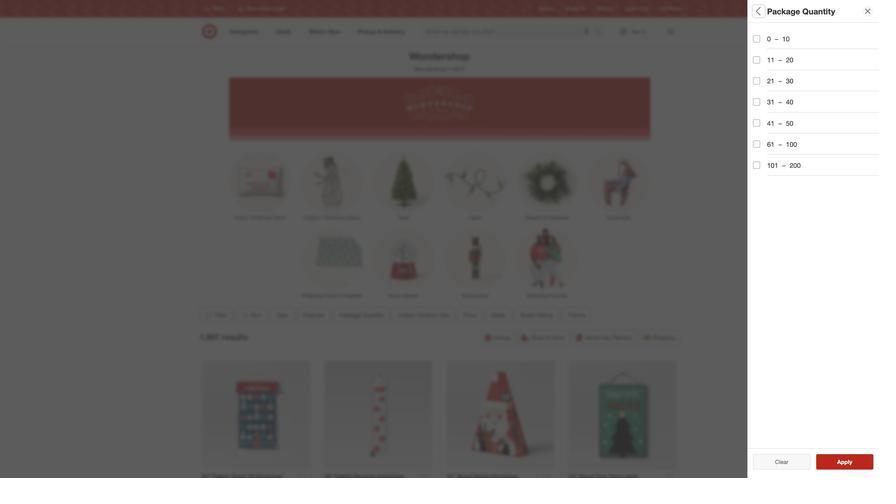 Task type: vqa. For each thing, say whether or not it's contained in the screenshot.
THEME "button"
yes



Task type: locate. For each thing, give the bounding box(es) containing it.
theme
[[568, 312, 585, 319]]

decor
[[273, 215, 287, 221], [347, 215, 360, 221]]

package
[[767, 6, 800, 16], [753, 79, 781, 87], [340, 312, 361, 319]]

package up 31
[[753, 79, 781, 87]]

0 vertical spatial &
[[545, 215, 548, 221]]

package down supplies
[[340, 312, 361, 319]]

1 horizontal spatial use
[[804, 104, 816, 112]]

shop in store button
[[518, 330, 569, 346]]

results right see
[[842, 459, 860, 466]]

results inside button
[[842, 459, 860, 466]]

price down 'nutcrackers'
[[464, 312, 476, 319]]

package quantity button up "40"
[[753, 72, 879, 97]]

snow
[[389, 293, 401, 299]]

1 horizontal spatial decor
[[347, 215, 360, 221]]

type button
[[753, 23, 879, 47], [270, 308, 294, 323]]

0 vertical spatial outdoor
[[776, 104, 802, 112]]

wondershop
[[409, 50, 470, 62], [414, 66, 446, 73]]

2 christmas from the left
[[323, 215, 346, 221]]

1 decor from the left
[[273, 215, 287, 221]]

weekly
[[566, 6, 579, 11]]

0 vertical spatial indoor outdoor use button
[[753, 97, 879, 121]]

package quantity up 31  –  40
[[753, 79, 810, 87]]

1 vertical spatial features
[[303, 312, 325, 319]]

0 horizontal spatial price
[[464, 312, 476, 319]]

type right sort on the left
[[276, 312, 288, 319]]

2 vertical spatial quantity
[[363, 312, 384, 319]]

features button down wrapping
[[297, 308, 331, 323]]

package right all
[[767, 6, 800, 16]]

2 horizontal spatial outdoor
[[776, 104, 802, 112]]

0 vertical spatial results
[[222, 332, 248, 342]]

type down all
[[753, 30, 768, 38]]

pajamas
[[549, 293, 568, 299]]

14" wood tree 'days until christmas' countdown sign green - wondershop™ image
[[569, 361, 677, 470], [569, 361, 677, 470]]

0 horizontal spatial deals button
[[485, 308, 511, 323]]

wondershop up (1,957) at the top right of the page
[[409, 50, 470, 62]]

48" fabric hanging christmas advent calendar with gingerbread man counter white - wondershop™ image
[[324, 361, 432, 469], [324, 361, 432, 469]]

wondershop at target image
[[229, 78, 650, 141]]

find stores
[[660, 6, 681, 11]]

2 vertical spatial indoor
[[399, 312, 415, 319]]

garlands
[[549, 215, 569, 221]]

1 vertical spatial wondershop
[[414, 66, 446, 73]]

0 vertical spatial deals button
[[753, 146, 879, 170]]

0 horizontal spatial deals
[[491, 312, 505, 319]]

0 horizontal spatial indoor outdoor use button
[[393, 308, 455, 323]]

indoor outdoor use down the globes
[[399, 312, 449, 319]]

0 vertical spatial package quantity
[[767, 6, 836, 16]]

1 vertical spatial indoor
[[234, 215, 248, 221]]

guest rating button
[[514, 308, 559, 323]]

0 vertical spatial price button
[[753, 121, 879, 146]]

features button
[[753, 47, 879, 72], [297, 308, 331, 323]]

clear inside clear all 'button'
[[772, 459, 785, 466]]

indoor outdoor use inside all filters dialog
[[753, 104, 816, 112]]

deals inside all filters dialog
[[753, 153, 771, 161]]

results right 1,957
[[222, 332, 248, 342]]

0 vertical spatial indoor outdoor use
[[753, 104, 816, 112]]

0 vertical spatial deals
[[753, 153, 771, 161]]

apply
[[838, 459, 853, 466]]

deals up pickup button
[[491, 312, 505, 319]]

31
[[767, 98, 775, 106]]

christmas
[[250, 215, 272, 221], [323, 215, 346, 221]]

&
[[545, 215, 548, 221], [339, 293, 342, 299]]

1 vertical spatial type button
[[270, 308, 294, 323]]

21  –  30
[[767, 77, 794, 85]]

find stores link
[[660, 6, 681, 12]]

1 horizontal spatial price
[[753, 128, 770, 136]]

indoor outdoor use
[[753, 104, 816, 112], [399, 312, 449, 319]]

1 horizontal spatial christmas
[[323, 215, 346, 221]]

2 vertical spatial package quantity
[[340, 312, 384, 319]]

clear inside clear button
[[775, 459, 789, 466]]

101  –  200 checkbox
[[753, 162, 760, 169]]

see results button
[[816, 455, 874, 470]]

wrapping paper & supplies
[[302, 293, 362, 299]]

outdoor
[[776, 104, 802, 112], [304, 215, 322, 221], [417, 312, 437, 319]]

filters
[[765, 6, 787, 16]]

all filters dialog
[[748, 0, 879, 479]]

100
[[786, 140, 797, 148]]

2 horizontal spatial indoor
[[753, 104, 774, 112]]

target circle link
[[625, 6, 649, 12]]

0 vertical spatial quantity
[[803, 6, 836, 16]]

21" fabric 'days 'til christmas' hanging advent calendar blue/red - wondershop™ image
[[202, 361, 310, 469], [202, 361, 310, 469]]

same
[[585, 335, 600, 342]]

0 horizontal spatial christmas
[[250, 215, 272, 221]]

0 vertical spatial type
[[753, 30, 768, 38]]

use
[[804, 104, 816, 112], [439, 312, 449, 319]]

all filters
[[753, 6, 787, 16]]

indoor outdoor use up 41  –  50
[[753, 104, 816, 112]]

indoor
[[753, 104, 774, 112], [234, 215, 248, 221], [399, 312, 415, 319]]

decor for outdoor christmas decor
[[347, 215, 360, 221]]

0 horizontal spatial indoor
[[234, 215, 248, 221]]

find
[[660, 6, 668, 11]]

quantity inside all filters dialog
[[783, 79, 810, 87]]

indoor inside all filters dialog
[[753, 104, 774, 112]]

1 clear from the left
[[772, 459, 785, 466]]

0 vertical spatial type button
[[753, 23, 879, 47]]

target circle
[[625, 6, 649, 11]]

0 vertical spatial price
[[753, 128, 770, 136]]

outdoor inside all filters dialog
[[776, 104, 802, 112]]

16" wood santa christmas countdown sign red/white - wondershop™ image
[[447, 361, 555, 469], [447, 361, 555, 469]]

use inside all filters dialog
[[804, 104, 816, 112]]

0
[[767, 35, 771, 43]]

1 horizontal spatial indoor outdoor use button
[[753, 97, 879, 121]]

clear
[[772, 459, 785, 466], [775, 459, 789, 466]]

price
[[753, 128, 770, 136], [464, 312, 476, 319]]

pickup button
[[481, 330, 515, 346]]

0 horizontal spatial results
[[222, 332, 248, 342]]

decor inside outdoor christmas decor link
[[347, 215, 360, 221]]

0 horizontal spatial use
[[439, 312, 449, 319]]

1 vertical spatial indoor outdoor use button
[[393, 308, 455, 323]]

& right the paper at the left of page
[[339, 293, 342, 299]]

wondershop left (1,957) at the top right of the page
[[414, 66, 446, 73]]

circle
[[638, 6, 649, 11]]

1 horizontal spatial results
[[842, 459, 860, 466]]

deals up 101  –  200 option
[[753, 153, 771, 161]]

2 vertical spatial package
[[340, 312, 361, 319]]

deals button
[[753, 146, 879, 170], [485, 308, 511, 323]]

clear for clear
[[775, 459, 789, 466]]

search button
[[592, 24, 609, 41]]

theme button
[[562, 308, 591, 323]]

decor inside the indoor christmas decor link
[[273, 215, 287, 221]]

11
[[767, 56, 775, 64]]

0 vertical spatial indoor
[[753, 104, 774, 112]]

1 vertical spatial quantity
[[783, 79, 810, 87]]

quantity inside package quantity dialog
[[803, 6, 836, 16]]

1 horizontal spatial price button
[[753, 121, 879, 146]]

0 vertical spatial package quantity button
[[753, 72, 879, 97]]

snow globes link
[[368, 228, 440, 299]]

package quantity up 10
[[767, 6, 836, 16]]

outdoor christmas decor link
[[296, 150, 368, 221]]

& right wreaths
[[545, 215, 548, 221]]

results
[[222, 332, 248, 342], [842, 459, 860, 466]]

1 vertical spatial results
[[842, 459, 860, 466]]

1 vertical spatial deals button
[[485, 308, 511, 323]]

indoor outdoor use button
[[753, 97, 879, 121], [393, 308, 455, 323]]

1 horizontal spatial features
[[753, 55, 781, 63]]

1 vertical spatial &
[[339, 293, 342, 299]]

0 vertical spatial package
[[767, 6, 800, 16]]

wreaths & garlands
[[525, 215, 569, 221]]

features button inside all filters dialog
[[753, 47, 879, 72]]

0 vertical spatial features button
[[753, 47, 879, 72]]

1 vertical spatial price
[[464, 312, 476, 319]]

deals
[[753, 153, 771, 161], [491, 312, 505, 319]]

1 vertical spatial package quantity
[[753, 79, 810, 87]]

0 horizontal spatial decor
[[273, 215, 287, 221]]

package quantity down supplies
[[340, 312, 384, 319]]

clear all
[[772, 459, 792, 466]]

0 horizontal spatial type button
[[270, 308, 294, 323]]

20
[[786, 56, 794, 64]]

2 decor from the left
[[347, 215, 360, 221]]

1 horizontal spatial indoor outdoor use
[[753, 104, 816, 112]]

1 horizontal spatial &
[[545, 215, 548, 221]]

1 vertical spatial package
[[753, 79, 781, 87]]

supplies
[[343, 293, 362, 299]]

1 horizontal spatial features button
[[753, 47, 879, 72]]

apply button
[[816, 455, 874, 470]]

1 horizontal spatial outdoor
[[417, 312, 437, 319]]

indoor christmas decor link
[[225, 150, 296, 221]]

package quantity button down supplies
[[334, 308, 390, 323]]

What can we help you find? suggestions appear below search field
[[422, 24, 597, 39]]

1 vertical spatial indoor outdoor use
[[399, 312, 449, 319]]

0 horizontal spatial &
[[339, 293, 342, 299]]

1 horizontal spatial deals
[[753, 153, 771, 161]]

features down 0
[[753, 55, 781, 63]]

type inside all filters dialog
[[753, 30, 768, 38]]

package quantity
[[767, 6, 836, 16], [753, 79, 810, 87], [340, 312, 384, 319]]

1 vertical spatial price button
[[458, 308, 482, 323]]

0 horizontal spatial indoor outdoor use
[[399, 312, 449, 319]]

2 clear from the left
[[775, 459, 789, 466]]

day
[[601, 335, 611, 342]]

features button up the 30
[[753, 47, 879, 72]]

0 horizontal spatial package quantity button
[[334, 308, 390, 323]]

features down wrapping
[[303, 312, 325, 319]]

1 vertical spatial outdoor
[[304, 215, 322, 221]]

1 horizontal spatial type
[[753, 30, 768, 38]]

0 horizontal spatial type
[[276, 312, 288, 319]]

clear for clear all
[[772, 459, 785, 466]]

0 vertical spatial use
[[804, 104, 816, 112]]

package quantity inside all filters dialog
[[753, 79, 810, 87]]

indoor outdoor use button inside all filters dialog
[[753, 97, 879, 121]]

1 horizontal spatial package quantity button
[[753, 72, 879, 97]]

package quantity button
[[753, 72, 879, 97], [334, 308, 390, 323]]

1 vertical spatial features button
[[297, 308, 331, 323]]

1 christmas from the left
[[250, 215, 272, 221]]

0 vertical spatial features
[[753, 55, 781, 63]]

all
[[787, 459, 792, 466]]

1 horizontal spatial deals button
[[753, 146, 879, 170]]

0  –  10 checkbox
[[753, 35, 760, 42]]

quantity
[[803, 6, 836, 16], [783, 79, 810, 87], [363, 312, 384, 319]]

wreaths
[[525, 215, 543, 221]]

31  –  40 checkbox
[[753, 99, 760, 106]]

price down 41  –  50 option on the top
[[753, 128, 770, 136]]



Task type: describe. For each thing, give the bounding box(es) containing it.
shop
[[531, 335, 545, 342]]

all
[[753, 6, 763, 16]]

2 vertical spatial outdoor
[[417, 312, 437, 319]]

matching
[[527, 293, 547, 299]]

guest
[[520, 312, 535, 319]]

same day delivery
[[585, 335, 633, 342]]

wrapping
[[302, 293, 323, 299]]

61
[[767, 140, 775, 148]]

snow globes
[[389, 293, 419, 299]]

50
[[786, 119, 794, 127]]

registry
[[539, 6, 555, 11]]

shipping
[[653, 335, 675, 342]]

shop in store
[[531, 335, 565, 342]]

30
[[786, 77, 794, 85]]

1 vertical spatial use
[[439, 312, 449, 319]]

lights
[[469, 215, 482, 221]]

lights link
[[440, 150, 511, 221]]

41  –  50
[[767, 119, 794, 127]]

clear all button
[[753, 455, 811, 470]]

61  –  100
[[767, 140, 797, 148]]

clear button
[[753, 455, 811, 470]]

paper
[[324, 293, 337, 299]]

Include out of stock checkbox
[[753, 275, 760, 282]]

wondershop inside the wondershop wondershop (1,957)
[[414, 66, 446, 73]]

pickup
[[494, 335, 511, 342]]

200
[[790, 161, 801, 170]]

see
[[830, 459, 840, 466]]

101
[[767, 161, 779, 170]]

(1,957)
[[448, 66, 465, 73]]

results for see results
[[842, 459, 860, 466]]

same day delivery button
[[572, 330, 637, 346]]

0  –  10
[[767, 35, 790, 43]]

1 vertical spatial type
[[276, 312, 288, 319]]

package inside all filters dialog
[[753, 79, 781, 87]]

0 horizontal spatial outdoor
[[304, 215, 322, 221]]

trees
[[398, 215, 410, 221]]

globes
[[403, 293, 419, 299]]

ornaments
[[607, 215, 631, 221]]

wreaths & garlands link
[[511, 150, 583, 221]]

1,957
[[200, 332, 220, 342]]

1,957 results
[[200, 332, 248, 342]]

price inside all filters dialog
[[753, 128, 770, 136]]

ornaments link
[[583, 150, 655, 221]]

package inside dialog
[[767, 6, 800, 16]]

redcard link
[[597, 6, 614, 12]]

21  –  30 checkbox
[[753, 78, 760, 85]]

40
[[786, 98, 794, 106]]

filter
[[215, 312, 227, 319]]

registry link
[[539, 6, 555, 12]]

0 horizontal spatial price button
[[458, 308, 482, 323]]

wondershop wondershop (1,957)
[[409, 50, 470, 73]]

nutcrackers link
[[440, 228, 511, 299]]

delivery
[[612, 335, 633, 342]]

stores
[[669, 6, 681, 11]]

0 horizontal spatial features
[[303, 312, 325, 319]]

11  –  20 checkbox
[[753, 56, 760, 63]]

rating
[[537, 312, 553, 319]]

weekly ad link
[[566, 6, 586, 12]]

target
[[625, 6, 637, 11]]

shipping button
[[640, 330, 680, 346]]

results for 1,957 results
[[222, 332, 248, 342]]

11  –  20
[[767, 56, 794, 64]]

package quantity inside dialog
[[767, 6, 836, 16]]

christmas for indoor
[[250, 215, 272, 221]]

see results
[[830, 459, 860, 466]]

matching pajamas link
[[511, 228, 583, 299]]

1 horizontal spatial indoor
[[399, 312, 415, 319]]

1 vertical spatial deals
[[491, 312, 505, 319]]

0 horizontal spatial features button
[[297, 308, 331, 323]]

features inside all filters dialog
[[753, 55, 781, 63]]

61  –  100 checkbox
[[753, 141, 760, 148]]

filter button
[[200, 308, 232, 323]]

21
[[767, 77, 775, 85]]

search
[[592, 29, 609, 36]]

guest rating
[[520, 312, 553, 319]]

store
[[552, 335, 565, 342]]

0 vertical spatial wondershop
[[409, 50, 470, 62]]

nutcrackers
[[462, 293, 489, 299]]

weekly ad
[[566, 6, 586, 11]]

31  –  40
[[767, 98, 794, 106]]

1 vertical spatial package quantity button
[[334, 308, 390, 323]]

wrapping paper & supplies link
[[296, 228, 368, 299]]

41  –  50 checkbox
[[753, 120, 760, 127]]

41
[[767, 119, 775, 127]]

101  –  200
[[767, 161, 801, 170]]

christmas for outdoor
[[323, 215, 346, 221]]

sort
[[251, 312, 262, 319]]

indoor christmas decor
[[234, 215, 287, 221]]

ad
[[581, 6, 586, 11]]

package quantity dialog
[[748, 0, 879, 479]]

redcard
[[597, 6, 614, 11]]

decor for indoor christmas decor
[[273, 215, 287, 221]]

in
[[546, 335, 550, 342]]

10
[[783, 35, 790, 43]]

1 horizontal spatial type button
[[753, 23, 879, 47]]



